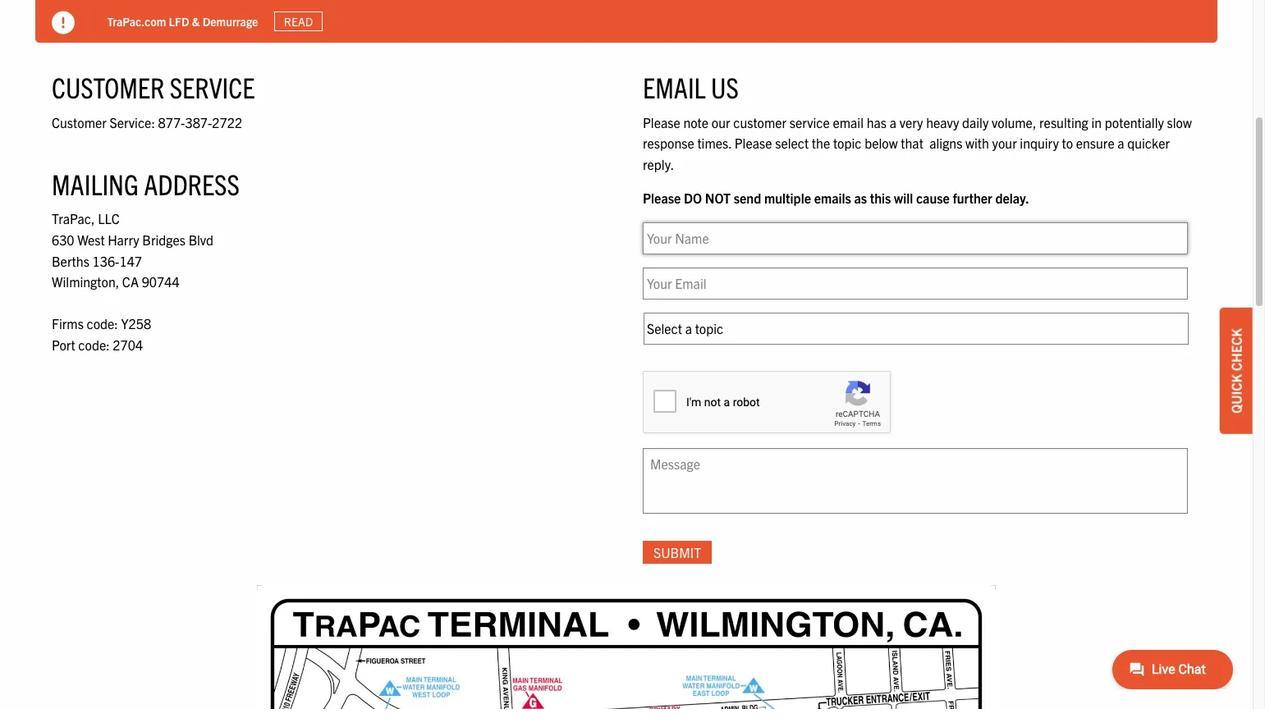 Task type: vqa. For each thing, say whether or not it's contained in the screenshot.
in
yes



Task type: describe. For each thing, give the bounding box(es) containing it.
note
[[684, 114, 709, 130]]

that
[[901, 135, 924, 151]]

service
[[790, 114, 830, 130]]

trapac.com
[[108, 14, 167, 28]]

this
[[870, 190, 891, 206]]

port
[[52, 337, 75, 353]]

heavy
[[926, 114, 959, 130]]

firms code:  y258 port code:  2704
[[52, 316, 151, 353]]

demurrage
[[203, 14, 259, 28]]

our
[[712, 114, 730, 130]]

Your Email text field
[[643, 268, 1188, 300]]

email
[[643, 69, 706, 105]]

emails
[[814, 190, 851, 206]]

will
[[894, 190, 913, 206]]

read link
[[275, 11, 323, 31]]

ensure
[[1076, 135, 1115, 151]]

147
[[119, 253, 142, 269]]

quick
[[1228, 374, 1245, 414]]

quick check link
[[1220, 308, 1253, 434]]

quicker
[[1128, 135, 1170, 151]]

quick check
[[1228, 329, 1245, 414]]

mailing address
[[52, 166, 240, 201]]

further
[[953, 190, 993, 206]]

lfd
[[169, 14, 190, 28]]

blvd
[[189, 232, 214, 248]]

berths
[[52, 253, 89, 269]]

do
[[684, 190, 702, 206]]

has
[[867, 114, 887, 130]]

136-
[[92, 253, 119, 269]]

0 vertical spatial code:
[[87, 316, 118, 332]]

potentially
[[1105, 114, 1164, 130]]

1 horizontal spatial a
[[1118, 135, 1125, 151]]

response
[[643, 135, 694, 151]]

volume,
[[992, 114, 1037, 130]]

y258
[[121, 316, 151, 332]]

877-
[[158, 114, 185, 130]]

customer
[[733, 114, 787, 130]]

not
[[705, 190, 731, 206]]

service
[[170, 69, 255, 105]]

please note our customer service email has a very heavy daily volume, resulting in potentially slow response times. please select the topic below that  aligns with your inquiry to ensure a quicker reply.
[[643, 114, 1192, 172]]

Your Name text field
[[643, 222, 1188, 255]]

&
[[192, 14, 200, 28]]

0 horizontal spatial a
[[890, 114, 897, 130]]

reply.
[[643, 156, 674, 172]]

solid image
[[52, 11, 75, 34]]

customer for customer service: 877-387-2722
[[52, 114, 107, 130]]

email
[[833, 114, 864, 130]]

1 vertical spatial code:
[[78, 337, 110, 353]]

llc
[[98, 210, 120, 227]]

us
[[711, 69, 739, 105]]



Task type: locate. For each thing, give the bounding box(es) containing it.
customer service
[[52, 69, 255, 105]]

a
[[890, 114, 897, 130], [1118, 135, 1125, 151]]

None submit
[[643, 541, 712, 564]]

code:
[[87, 316, 118, 332], [78, 337, 110, 353]]

customer left service:
[[52, 114, 107, 130]]

slow
[[1167, 114, 1192, 130]]

a down potentially
[[1118, 135, 1125, 151]]

cause
[[916, 190, 950, 206]]

service:
[[110, 114, 155, 130]]

please
[[643, 114, 681, 130], [735, 135, 772, 151], [643, 190, 681, 206]]

please left do
[[643, 190, 681, 206]]

delay.
[[996, 190, 1030, 206]]

topic
[[833, 135, 862, 151]]

code: right port
[[78, 337, 110, 353]]

check
[[1228, 329, 1245, 371]]

ca
[[122, 274, 139, 290]]

customer service: 877-387-2722
[[52, 114, 242, 130]]

1 vertical spatial please
[[735, 135, 772, 151]]

mailing
[[52, 166, 139, 201]]

to
[[1062, 135, 1073, 151]]

your
[[992, 135, 1017, 151]]

1 vertical spatial a
[[1118, 135, 1125, 151]]

west
[[77, 232, 105, 248]]

in
[[1092, 114, 1102, 130]]

630
[[52, 232, 74, 248]]

the
[[812, 135, 830, 151]]

harry
[[108, 232, 139, 248]]

a right has
[[890, 114, 897, 130]]

firms
[[52, 316, 84, 332]]

times.
[[697, 135, 732, 151]]

wilmington,
[[52, 274, 119, 290]]

as
[[854, 190, 867, 206]]

inquiry
[[1020, 135, 1059, 151]]

2722
[[212, 114, 242, 130]]

bridges
[[142, 232, 186, 248]]

2 vertical spatial please
[[643, 190, 681, 206]]

1 vertical spatial customer
[[52, 114, 107, 130]]

0 vertical spatial a
[[890, 114, 897, 130]]

2 customer from the top
[[52, 114, 107, 130]]

please for our
[[643, 114, 681, 130]]

0 vertical spatial please
[[643, 114, 681, 130]]

very
[[900, 114, 923, 130]]

main content containing customer service
[[35, 35, 1218, 709]]

trapac, llc 630 west harry bridges blvd berths 136-147 wilmington, ca 90744
[[52, 210, 214, 290]]

multiple
[[764, 190, 811, 206]]

please up response
[[643, 114, 681, 130]]

please down customer
[[735, 135, 772, 151]]

email us
[[643, 69, 739, 105]]

Message text field
[[643, 448, 1188, 514]]

below
[[865, 135, 898, 151]]

code: up 2704
[[87, 316, 118, 332]]

send
[[734, 190, 761, 206]]

daily
[[962, 114, 989, 130]]

select
[[775, 135, 809, 151]]

main content
[[35, 35, 1218, 709]]

2704
[[113, 337, 143, 353]]

resulting
[[1040, 114, 1089, 130]]

read
[[284, 14, 313, 29]]

address
[[144, 166, 240, 201]]

0 vertical spatial customer
[[52, 69, 164, 105]]

customer
[[52, 69, 164, 105], [52, 114, 107, 130]]

please for not
[[643, 190, 681, 206]]

1 customer from the top
[[52, 69, 164, 105]]

please do not send multiple emails as this will cause further delay.
[[643, 190, 1030, 206]]

trapac.com lfd & demurrage
[[108, 14, 259, 28]]

90744
[[142, 274, 179, 290]]

trapac,
[[52, 210, 95, 227]]

customer for customer service
[[52, 69, 164, 105]]

387-
[[185, 114, 212, 130]]

customer up service:
[[52, 69, 164, 105]]

with
[[966, 135, 989, 151]]



